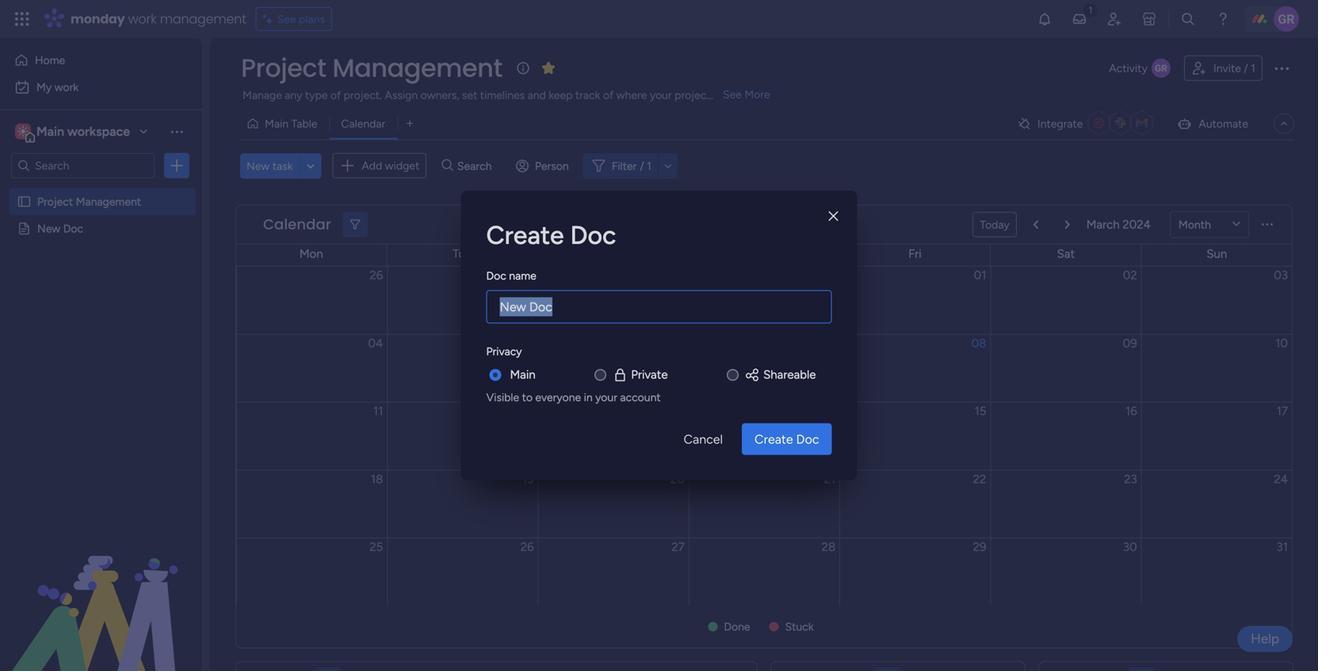 Task type: vqa. For each thing, say whether or not it's contained in the screenshot.
Marketing on the left of page
no



Task type: describe. For each thing, give the bounding box(es) containing it.
privacy element
[[487, 366, 832, 405]]

lottie animation image
[[0, 511, 202, 672]]

Doc name field
[[487, 290, 832, 324]]

cancel button
[[671, 424, 736, 455]]

create doc button
[[742, 424, 832, 455]]

work for monday
[[128, 10, 157, 28]]

list arrow image
[[1034, 220, 1039, 230]]

name
[[509, 269, 537, 283]]

sat
[[1058, 247, 1075, 261]]

help button
[[1238, 626, 1293, 653]]

see more
[[723, 88, 771, 101]]

visible
[[487, 391, 520, 404]]

1 for invite / 1
[[1252, 61, 1256, 75]]

invite / 1
[[1214, 61, 1256, 75]]

timelines
[[480, 88, 525, 102]]

integrate button
[[1011, 107, 1164, 140]]

add view image
[[407, 118, 413, 129]]

shareable
[[764, 368, 816, 382]]

calendar for calendar button
[[341, 117, 386, 130]]

filter
[[612, 159, 637, 173]]

list arrow image
[[1066, 220, 1070, 230]]

tue
[[453, 247, 472, 261]]

close image
[[829, 211, 839, 222]]

search everything image
[[1181, 11, 1197, 27]]

doc name heading
[[487, 267, 537, 284]]

and
[[528, 88, 546, 102]]

wed
[[601, 247, 626, 261]]

track
[[576, 88, 601, 102]]

create doc heading
[[487, 216, 832, 254]]

new task
[[247, 159, 293, 173]]

plans
[[299, 12, 325, 26]]

my work link
[[10, 75, 193, 100]]

help image
[[1216, 11, 1232, 27]]

doc name
[[487, 269, 537, 283]]

keep
[[549, 88, 573, 102]]

home
[[35, 54, 65, 67]]

management
[[160, 10, 246, 28]]

in
[[584, 391, 593, 404]]

manage
[[243, 88, 282, 102]]

to
[[522, 391, 533, 404]]

main button
[[510, 366, 536, 384]]

public board image for project management
[[17, 194, 32, 209]]

Search field
[[454, 155, 501, 177]]

public board image for new doc
[[17, 221, 32, 236]]

account
[[620, 391, 661, 404]]

task
[[273, 159, 293, 173]]

project inside list box
[[37, 195, 73, 209]]

monday work management
[[71, 10, 246, 28]]

doc inside list box
[[63, 222, 83, 236]]

1 image
[[1084, 1, 1098, 19]]

doc inside button
[[797, 432, 820, 447]]

0 vertical spatial management
[[333, 50, 503, 86]]

automate button
[[1171, 111, 1255, 136]]

create for 'create doc' button
[[755, 432, 793, 447]]

see for see plans
[[277, 12, 296, 26]]

see plans
[[277, 12, 325, 26]]

main workspace
[[36, 124, 130, 139]]

arrow down image
[[659, 156, 678, 175]]

visible to everyone in your account
[[487, 391, 661, 404]]

mon
[[300, 247, 323, 261]]

select product image
[[14, 11, 30, 27]]

more
[[745, 88, 771, 101]]

more dots image
[[1262, 219, 1274, 231]]

assign
[[385, 88, 418, 102]]

my
[[36, 80, 52, 94]]

private button
[[612, 366, 668, 384]]

doc inside heading
[[570, 220, 616, 250]]

main for main table
[[265, 117, 289, 130]]

2024
[[1123, 217, 1151, 232]]

private
[[631, 368, 668, 382]]

type
[[305, 88, 328, 102]]

any
[[285, 88, 302, 102]]

automate
[[1199, 117, 1249, 130]]

workspace selection element
[[15, 122, 132, 143]]

everyone
[[536, 391, 581, 404]]

/ for invite
[[1244, 61, 1249, 75]]

person button
[[510, 153, 579, 179]]

work for my
[[54, 80, 79, 94]]

new for new doc
[[37, 222, 60, 236]]

today button
[[973, 212, 1017, 238]]

show board description image
[[514, 60, 533, 76]]



Task type: locate. For each thing, give the bounding box(es) containing it.
manage any type of project. assign owners, set timelines and keep track of where your project stands.
[[243, 88, 749, 102]]

stuck
[[786, 621, 814, 634]]

see for see more
[[723, 88, 742, 101]]

0 vertical spatial new
[[247, 159, 270, 173]]

Search in workspace field
[[33, 157, 132, 175]]

new inside button
[[247, 159, 270, 173]]

home link
[[10, 48, 193, 73]]

doc
[[570, 220, 616, 250], [63, 222, 83, 236], [487, 269, 507, 283], [797, 432, 820, 447]]

main
[[265, 117, 289, 130], [36, 124, 64, 139], [510, 368, 536, 382]]

/ right invite
[[1244, 61, 1249, 75]]

my work option
[[10, 75, 193, 100]]

1 horizontal spatial work
[[128, 10, 157, 28]]

0 horizontal spatial project management
[[37, 195, 141, 209]]

1 horizontal spatial /
[[1244, 61, 1249, 75]]

notifications image
[[1037, 11, 1053, 27]]

today
[[980, 218, 1010, 232]]

0 horizontal spatial your
[[596, 391, 618, 404]]

0 horizontal spatial work
[[54, 80, 79, 94]]

privacy
[[487, 345, 522, 358]]

0 vertical spatial project management
[[241, 50, 503, 86]]

create doc inside button
[[755, 432, 820, 447]]

0 vertical spatial create
[[487, 220, 564, 250]]

1 horizontal spatial new
[[247, 159, 270, 173]]

0 horizontal spatial /
[[640, 159, 644, 173]]

0 vertical spatial see
[[277, 12, 296, 26]]

0 vertical spatial public board image
[[17, 194, 32, 209]]

0 horizontal spatial of
[[331, 88, 341, 102]]

1 of from the left
[[331, 88, 341, 102]]

create doc
[[487, 220, 616, 250], [755, 432, 820, 447]]

stands.
[[714, 88, 749, 102]]

/ for filter
[[640, 159, 644, 173]]

activity button
[[1103, 56, 1178, 81]]

invite
[[1214, 61, 1242, 75]]

create up name
[[487, 220, 564, 250]]

1 vertical spatial public board image
[[17, 221, 32, 236]]

add widget button
[[333, 153, 427, 178]]

monday
[[71, 10, 125, 28]]

see inside button
[[277, 12, 296, 26]]

angle down image
[[307, 160, 315, 172]]

public board image
[[17, 194, 32, 209], [17, 221, 32, 236]]

management down search in workspace field
[[76, 195, 141, 209]]

create inside heading
[[487, 220, 564, 250]]

monday marketplace image
[[1142, 11, 1158, 27]]

/ inside invite / 1 button
[[1244, 61, 1249, 75]]

set
[[462, 88, 478, 102]]

1 vertical spatial management
[[76, 195, 141, 209]]

collapse board header image
[[1278, 117, 1291, 130]]

widget
[[385, 159, 420, 172]]

1 vertical spatial create doc
[[755, 432, 820, 447]]

work inside option
[[54, 80, 79, 94]]

1 vertical spatial 1
[[647, 159, 652, 173]]

create doc inside heading
[[487, 220, 616, 250]]

owners,
[[421, 88, 459, 102]]

new task button
[[240, 153, 299, 179]]

project up "any"
[[241, 50, 326, 86]]

calendar inside field
[[263, 215, 331, 235]]

1 public board image from the top
[[17, 194, 32, 209]]

Calendar field
[[259, 215, 335, 235]]

doc down search in workspace field
[[63, 222, 83, 236]]

of
[[331, 88, 341, 102], [603, 88, 614, 102]]

1 vertical spatial new
[[37, 222, 60, 236]]

project.
[[344, 88, 382, 102]]

public board image left the new doc
[[17, 221, 32, 236]]

1 vertical spatial project
[[37, 195, 73, 209]]

new doc
[[37, 222, 83, 236]]

1 vertical spatial calendar
[[263, 215, 331, 235]]

create down shareable "button"
[[755, 432, 793, 447]]

1 horizontal spatial project management
[[241, 50, 503, 86]]

0 vertical spatial create doc
[[487, 220, 616, 250]]

1 horizontal spatial management
[[333, 50, 503, 86]]

1 horizontal spatial calendar
[[341, 117, 386, 130]]

main up to
[[510, 368, 536, 382]]

your right in
[[596, 391, 618, 404]]

0 horizontal spatial management
[[76, 195, 141, 209]]

1 inside invite / 1 button
[[1252, 61, 1256, 75]]

sun
[[1207, 247, 1228, 261]]

doc down filter
[[570, 220, 616, 250]]

see plans button
[[256, 7, 332, 31]]

new down search in workspace field
[[37, 222, 60, 236]]

create inside button
[[755, 432, 793, 447]]

work right 'my'
[[54, 80, 79, 94]]

1 horizontal spatial 1
[[1252, 61, 1256, 75]]

fri
[[909, 247, 922, 261]]

project
[[241, 50, 326, 86], [37, 195, 73, 209]]

home option
[[10, 48, 193, 73]]

main left "table"
[[265, 117, 289, 130]]

2 horizontal spatial main
[[510, 368, 536, 382]]

new left 'task'
[[247, 159, 270, 173]]

calendar up mon
[[263, 215, 331, 235]]

/
[[1244, 61, 1249, 75], [640, 159, 644, 173]]

project management inside list box
[[37, 195, 141, 209]]

month
[[1179, 218, 1212, 232]]

done
[[724, 621, 751, 634]]

project management up project.
[[241, 50, 503, 86]]

see left more
[[723, 88, 742, 101]]

management up assign
[[333, 50, 503, 86]]

create doc for create doc heading
[[487, 220, 616, 250]]

your right where
[[650, 88, 672, 102]]

create for create doc heading
[[487, 220, 564, 250]]

privacy heading
[[487, 343, 522, 360]]

list box containing project management
[[0, 185, 202, 456]]

doc inside heading
[[487, 269, 507, 283]]

create doc for 'create doc' button
[[755, 432, 820, 447]]

1 vertical spatial see
[[723, 88, 742, 101]]

workspace image
[[15, 123, 31, 140]]

march
[[1087, 217, 1120, 232]]

work
[[128, 10, 157, 28], [54, 80, 79, 94]]

lottie animation element
[[0, 511, 202, 672]]

of right track
[[603, 88, 614, 102]]

doc left name
[[487, 269, 507, 283]]

project up the new doc
[[37, 195, 73, 209]]

1 right invite
[[1252, 61, 1256, 75]]

doc down 'shareable' at the right bottom of the page
[[797, 432, 820, 447]]

Project Management field
[[237, 50, 507, 86]]

of right type in the top left of the page
[[331, 88, 341, 102]]

0 horizontal spatial see
[[277, 12, 296, 26]]

0 horizontal spatial create
[[487, 220, 564, 250]]

remove from favorites image
[[541, 60, 557, 76]]

see more link
[[722, 86, 772, 102]]

invite / 1 button
[[1185, 56, 1263, 81]]

main for main workspace
[[36, 124, 64, 139]]

1 horizontal spatial main
[[265, 117, 289, 130]]

0 vertical spatial 1
[[1252, 61, 1256, 75]]

filter / 1
[[612, 159, 652, 173]]

calendar button
[[329, 111, 397, 136]]

activity
[[1110, 61, 1148, 75]]

work right monday
[[128, 10, 157, 28]]

list box
[[0, 185, 202, 456]]

/ right filter
[[640, 159, 644, 173]]

0 horizontal spatial calendar
[[263, 215, 331, 235]]

1 horizontal spatial create
[[755, 432, 793, 447]]

person
[[535, 159, 569, 173]]

update feed image
[[1072, 11, 1088, 27]]

integrate
[[1038, 117, 1084, 130]]

march 2024
[[1087, 217, 1151, 232]]

0 vertical spatial work
[[128, 10, 157, 28]]

1 horizontal spatial project
[[241, 50, 326, 86]]

workspace
[[67, 124, 130, 139]]

2 of from the left
[[603, 88, 614, 102]]

public board image down workspace icon
[[17, 194, 32, 209]]

new
[[247, 159, 270, 173], [37, 222, 60, 236]]

calendar for calendar field
[[263, 215, 331, 235]]

0 horizontal spatial create doc
[[487, 220, 616, 250]]

your
[[650, 88, 672, 102], [596, 391, 618, 404]]

1 horizontal spatial see
[[723, 88, 742, 101]]

main table
[[265, 117, 318, 130]]

1 vertical spatial your
[[596, 391, 618, 404]]

1 horizontal spatial your
[[650, 88, 672, 102]]

v2 search image
[[442, 157, 454, 175]]

calendar down project.
[[341, 117, 386, 130]]

1 vertical spatial work
[[54, 80, 79, 94]]

0 vertical spatial project
[[241, 50, 326, 86]]

calendar inside button
[[341, 117, 386, 130]]

1 vertical spatial /
[[640, 159, 644, 173]]

shareable button
[[745, 366, 816, 384]]

project management down search in workspace field
[[37, 195, 141, 209]]

workspace image
[[17, 123, 29, 140]]

main inside workspace selection element
[[36, 124, 64, 139]]

greg robinson image
[[1274, 6, 1300, 32]]

0 horizontal spatial new
[[37, 222, 60, 236]]

invite members image
[[1107, 11, 1123, 27]]

1 left arrow down icon at the top of page
[[647, 159, 652, 173]]

new inside list box
[[37, 222, 60, 236]]

new for new task
[[247, 159, 270, 173]]

create doc up name
[[487, 220, 616, 250]]

main right workspace icon
[[36, 124, 64, 139]]

option
[[0, 188, 202, 191]]

management
[[333, 50, 503, 86], [76, 195, 141, 209]]

1 for filter / 1
[[647, 159, 652, 173]]

0 vertical spatial your
[[650, 88, 672, 102]]

project management
[[241, 50, 503, 86], [37, 195, 141, 209]]

0 vertical spatial /
[[1244, 61, 1249, 75]]

table
[[291, 117, 318, 130]]

1 vertical spatial project management
[[37, 195, 141, 209]]

create doc down 'shareable' at the right bottom of the page
[[755, 432, 820, 447]]

0 horizontal spatial 1
[[647, 159, 652, 173]]

create
[[487, 220, 564, 250], [755, 432, 793, 447]]

0 vertical spatial calendar
[[341, 117, 386, 130]]

cancel
[[684, 432, 723, 447]]

main table button
[[240, 111, 329, 136]]

1 vertical spatial create
[[755, 432, 793, 447]]

your inside privacy element
[[596, 391, 618, 404]]

0 horizontal spatial main
[[36, 124, 64, 139]]

1 horizontal spatial create doc
[[755, 432, 820, 447]]

where
[[617, 88, 647, 102]]

see left plans
[[277, 12, 296, 26]]

see
[[277, 12, 296, 26], [723, 88, 742, 101]]

my work
[[36, 80, 79, 94]]

2 public board image from the top
[[17, 221, 32, 236]]

add widget
[[362, 159, 420, 172]]

1
[[1252, 61, 1256, 75], [647, 159, 652, 173]]

0 horizontal spatial project
[[37, 195, 73, 209]]

add
[[362, 159, 382, 172]]

project
[[675, 88, 711, 102]]

main workspace button
[[11, 118, 155, 145]]

main inside privacy element
[[510, 368, 536, 382]]

1 horizontal spatial of
[[603, 88, 614, 102]]

help
[[1251, 631, 1280, 647]]



